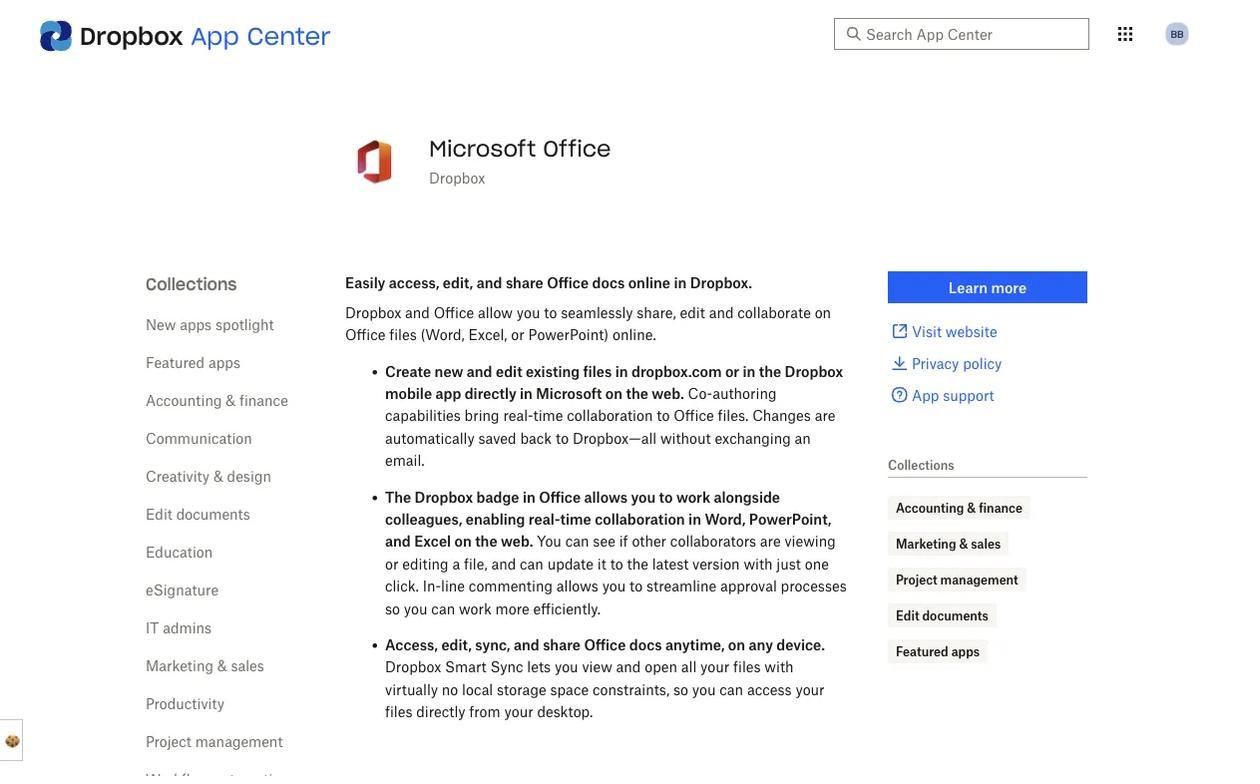 Task type: describe. For each thing, give the bounding box(es) containing it.
streamline
[[647, 578, 717, 595]]

0 horizontal spatial your
[[504, 703, 534, 720]]

1 horizontal spatial app
[[912, 387, 939, 404]]

web. inside the dropbox badge in office allows you to work alongside colleagues, enabling real-time collaboration in word, powerpoint, and excel on the web.
[[501, 533, 533, 550]]

privacy
[[912, 355, 959, 372]]

education
[[146, 543, 213, 560]]

creativity & design
[[146, 468, 271, 485]]

ﬁles
[[389, 326, 417, 343]]

0 horizontal spatial marketing & sales link
[[146, 657, 264, 674]]

0 horizontal spatial featured
[[146, 354, 205, 371]]

0 vertical spatial edit,
[[443, 274, 473, 291]]

privacy policy
[[912, 355, 1002, 372]]

online
[[628, 274, 671, 291]]

learn more
[[949, 279, 1027, 296]]

& for creativity & design link
[[214, 468, 223, 485]]

project management for the bottommost project management link
[[146, 733, 283, 750]]

without
[[661, 430, 711, 447]]

alongside
[[714, 488, 780, 505]]

you inside the dropbox badge in office allows you to work alongside colleagues, enabling real-time collaboration in word, powerpoint, and excel on the web.
[[631, 488, 656, 505]]

on inside create new and edit existing files in dropbox.com or in the dropbox mobile app directly in microsoft on the web.
[[606, 385, 623, 402]]

share for sync,
[[543, 636, 581, 653]]

collections for accounting
[[888, 458, 955, 473]]

an
[[795, 430, 811, 447]]

2 vertical spatial apps
[[952, 644, 980, 659]]

edit inside dropbox and office allow you to seamlessly share, edit and collaborate on office ﬁles (word, excel, or powerpoint) online.
[[680, 304, 705, 321]]

design
[[227, 468, 271, 485]]

access,
[[385, 636, 438, 653]]

0 horizontal spatial marketing
[[146, 657, 214, 674]]

work inside the dropbox badge in office allows you to work alongside colleagues, enabling real-time collaboration in word, powerpoint, and excel on the web.
[[677, 488, 711, 505]]

to inside dropbox and office allow you to seamlessly share, edit and collaborate on office ﬁles (word, excel, or powerpoint) online.
[[544, 304, 557, 321]]

it
[[146, 619, 159, 636]]

0 vertical spatial edit documents link
[[146, 505, 250, 522]]

the dropbox badge in office allows you to work alongside colleagues, enabling real-time collaboration in word, powerpoint, and excel on the web.
[[385, 488, 832, 550]]

website
[[946, 323, 998, 340]]

access, edit, sync, and share office docs anytime, on any device. dropbox smart sync lets you view and open all your files with virtually no local storage space constraints, so you can access your files directly from your desktop.
[[385, 636, 825, 720]]

0 vertical spatial apps
[[180, 316, 212, 333]]

easily
[[345, 274, 386, 291]]

app
[[436, 385, 461, 402]]

1 horizontal spatial accounting & finance link
[[896, 498, 1023, 518]]

to right back
[[556, 430, 569, 447]]

the inside you can see if other collaborators are viewing or editing a file, and can update it to the latest version with just one click. in-line commenting allows you to streamline approval processes so you can work more efficiently.
[[627, 555, 649, 572]]

it admins link
[[146, 619, 212, 636]]

in-
[[423, 578, 441, 595]]

device.
[[777, 636, 825, 653]]

office inside access, edit, sync, and share office docs anytime, on any device. dropbox smart sync lets you view and open all your files with virtually no local storage space constraints, so you can access your files directly from your desktop.
[[584, 636, 626, 653]]

efficiently.
[[533, 600, 601, 617]]

2 horizontal spatial your
[[796, 681, 825, 698]]

finance for the right accounting & finance link
[[979, 500, 1023, 515]]

0 vertical spatial project
[[896, 572, 938, 587]]

back
[[520, 430, 552, 447]]

access,
[[389, 274, 440, 291]]

on inside dropbox and office allow you to seamlessly share, edit and collaborate on office ﬁles (word, excel, or powerpoint) online.
[[815, 304, 831, 321]]

management for project management link to the top
[[941, 572, 1019, 587]]

view
[[582, 659, 613, 676]]

create new and edit existing files in dropbox.com or in the dropbox mobile app directly in microsoft on the web.
[[385, 363, 843, 402]]

are inside you can see if other collaborators are viewing or editing a file, and can update it to the latest version with just one click. in-line commenting allows you to streamline approval processes so you can work more efficiently.
[[760, 533, 781, 550]]

edit inside create new and edit existing files in dropbox.com or in the dropbox mobile app directly in microsoft on the web.
[[496, 363, 522, 380]]

spotlight
[[216, 316, 274, 333]]

badge
[[477, 488, 519, 505]]

dropbox inside access, edit, sync, and share office docs anytime, on any device. dropbox smart sync lets you view and open all your files with virtually no local storage space constraints, so you can access your files directly from your desktop.
[[385, 659, 441, 676]]

online.
[[613, 326, 656, 343]]

word,
[[705, 511, 746, 528]]

mobile
[[385, 385, 432, 402]]

in down online.
[[615, 363, 628, 380]]

click.
[[385, 578, 419, 595]]

microsoft inside the microsoft office dropbox
[[429, 135, 536, 163]]

0 vertical spatial app
[[191, 20, 239, 51]]

open
[[645, 659, 678, 676]]

or inside dropbox and office allow you to seamlessly share, edit and collaborate on office ﬁles (word, excel, or powerpoint) online.
[[511, 326, 525, 343]]

Search App Center text field
[[866, 23, 1078, 45]]

access
[[747, 681, 792, 698]]

storage
[[497, 681, 547, 698]]

collaborators
[[670, 533, 757, 550]]

you down click.
[[404, 600, 428, 617]]

collections for new
[[146, 274, 237, 294]]

1 vertical spatial edit documents link
[[896, 606, 989, 626]]

new
[[146, 316, 176, 333]]

center
[[247, 20, 331, 51]]

microsoft inside create new and edit existing files in dropbox.com or in the dropbox mobile app directly in microsoft on the web.
[[536, 385, 602, 402]]

support
[[943, 387, 995, 404]]

accounting & finance for the right accounting & finance link
[[896, 500, 1023, 515]]

creativity & design link
[[146, 468, 271, 485]]

app support
[[912, 387, 995, 404]]

with inside access, edit, sync, and share office docs anytime, on any device. dropbox smart sync lets you view and open all your files with virtually no local storage space constraints, so you can access your files directly from your desktop.
[[765, 659, 794, 676]]

easily access, edit, and share office docs online in dropbox.
[[345, 274, 753, 291]]

existing
[[526, 363, 580, 380]]

dropbox inside create new and edit existing files in dropbox.com or in the dropbox mobile app directly in microsoft on the web.
[[785, 363, 843, 380]]

editing
[[402, 555, 449, 572]]

and down the dropbox.
[[709, 304, 734, 321]]

more inside button
[[991, 279, 1027, 296]]

saved
[[479, 430, 517, 447]]

communication link
[[146, 430, 252, 447]]

on inside the dropbox badge in office allows you to work alongside colleagues, enabling real-time collaboration in word, powerpoint, and excel on the web.
[[455, 533, 472, 550]]

in up collaborators
[[689, 511, 702, 528]]

allows inside the dropbox badge in office allows you to work alongside colleagues, enabling real-time collaboration in word, powerpoint, and excel on the web.
[[584, 488, 628, 505]]

in up authoring
[[743, 363, 756, 380]]

(word,
[[421, 326, 465, 343]]

accounting for top accounting & finance link
[[146, 392, 222, 409]]

can inside access, edit, sync, and share office docs anytime, on any device. dropbox smart sync lets you view and open all your files with virtually no local storage space constraints, so you can access your files directly from your desktop.
[[720, 681, 744, 698]]

learn more button
[[888, 271, 1088, 303]]

0 vertical spatial featured apps link
[[146, 354, 240, 371]]

education link
[[146, 543, 213, 560]]

files.
[[718, 407, 749, 424]]

work inside you can see if other collaborators are viewing or editing a file, and can update it to the latest version with just one click. in-line commenting allows you to streamline approval processes so you can work more efficiently.
[[459, 600, 492, 617]]

the up authoring
[[759, 363, 782, 380]]

2 horizontal spatial files
[[734, 659, 761, 676]]

documents for edit documents link to the bottom
[[923, 608, 989, 623]]

capabilities
[[385, 407, 461, 424]]

accounting for the right accounting & finance link
[[896, 500, 964, 515]]

any
[[749, 636, 773, 653]]

1 horizontal spatial marketing
[[896, 536, 957, 551]]

edit, inside access, edit, sync, and share office docs anytime, on any device. dropbox smart sync lets you view and open all your files with virtually no local storage space constraints, so you can access your files directly from your desktop.
[[441, 636, 472, 653]]

dropbox inside the dropbox badge in office allows you to work alongside colleagues, enabling real-time collaboration in word, powerpoint, and excel on the web.
[[415, 488, 473, 505]]

allows inside you can see if other collaborators are viewing or editing a file, and can update it to the latest version with just one click. in-line commenting allows you to streamline approval processes so you can work more efficiently.
[[557, 578, 599, 595]]

collaborate
[[738, 304, 811, 321]]

1 vertical spatial project management link
[[146, 733, 283, 750]]

to up the without
[[657, 407, 670, 424]]

automatically
[[385, 430, 475, 447]]

so inside access, edit, sync, and share office docs anytime, on any device. dropbox smart sync lets you view and open all your files with virtually no local storage space constraints, so you can access your files directly from your desktop.
[[674, 681, 689, 698]]

lets
[[527, 659, 551, 676]]

dropbox.
[[690, 274, 753, 291]]

sync
[[490, 659, 523, 676]]

new apps spotlight
[[146, 316, 274, 333]]

virtually
[[385, 681, 438, 698]]

productivity link
[[146, 695, 225, 712]]

allow
[[478, 304, 513, 321]]

1 horizontal spatial edit
[[896, 608, 920, 623]]

0 vertical spatial edit
[[146, 505, 173, 522]]

2 vertical spatial files
[[385, 703, 413, 720]]

can down the you
[[520, 555, 544, 572]]

productivity
[[146, 695, 225, 712]]

collaboration inside the dropbox badge in office allows you to work alongside colleagues, enabling real-time collaboration in word, powerpoint, and excel on the web.
[[595, 511, 685, 528]]

a
[[452, 555, 460, 572]]

dropbox inside the microsoft office dropbox
[[429, 169, 485, 186]]

and inside the dropbox badge in office allows you to work alongside colleagues, enabling real-time collaboration in word, powerpoint, and excel on the web.
[[385, 533, 411, 550]]

processes
[[781, 578, 847, 595]]

all
[[681, 659, 697, 676]]

esignature link
[[146, 581, 219, 598]]

office inside the microsoft office dropbox
[[543, 135, 611, 163]]

dropbox app center
[[80, 20, 331, 51]]

can up update
[[566, 533, 589, 550]]

smart
[[445, 659, 487, 676]]

project management for project management link to the top
[[896, 572, 1019, 587]]

finance for top accounting & finance link
[[239, 392, 288, 409]]

policy
[[963, 355, 1002, 372]]

0 horizontal spatial featured apps
[[146, 354, 240, 371]]

time inside the dropbox badge in office allows you to work alongside colleagues, enabling real-time collaboration in word, powerpoint, and excel on the web.
[[560, 511, 592, 528]]

1 vertical spatial featured apps link
[[896, 642, 980, 662]]

1 vertical spatial apps
[[209, 354, 240, 371]]

in right badge
[[523, 488, 536, 505]]



Task type: vqa. For each thing, say whether or not it's contained in the screenshot.
dash link
no



Task type: locate. For each thing, give the bounding box(es) containing it.
accounting inside accounting & finance link
[[896, 500, 964, 515]]

are inside co-authoring capabilities bring real-time collaboration to office files. changes are automatically saved back to dropbox—all without exchanging an email.
[[815, 407, 836, 424]]

and inside you can see if other collaborators are viewing or editing a file, and can update it to the latest version with just one click. in-line commenting allows you to streamline approval processes so you can work more efficiently.
[[491, 555, 516, 572]]

0 vertical spatial project management
[[896, 572, 1019, 587]]

and up the lets
[[514, 636, 540, 653]]

real- inside co-authoring capabilities bring real-time collaboration to office files. changes are automatically saved back to dropbox—all without exchanging an email.
[[503, 407, 533, 424]]

version
[[693, 555, 740, 572]]

1 vertical spatial more
[[496, 600, 530, 617]]

you
[[517, 304, 540, 321], [631, 488, 656, 505], [602, 578, 626, 595], [404, 600, 428, 617], [555, 659, 578, 676], [692, 681, 716, 698]]

or
[[511, 326, 525, 343], [725, 363, 740, 380], [385, 555, 399, 572]]

featured apps
[[146, 354, 240, 371], [896, 644, 980, 659]]

1 vertical spatial work
[[459, 600, 492, 617]]

1 vertical spatial docs
[[629, 636, 662, 653]]

the inside the dropbox badge in office allows you to work alongside colleagues, enabling real-time collaboration in word, powerpoint, and excel on the web.
[[475, 533, 498, 550]]

and up constraints,
[[616, 659, 641, 676]]

0 vertical spatial accounting & finance link
[[146, 392, 288, 409]]

in
[[674, 274, 687, 291], [615, 363, 628, 380], [743, 363, 756, 380], [520, 385, 533, 402], [523, 488, 536, 505], [689, 511, 702, 528]]

and up ﬁles
[[405, 304, 430, 321]]

office inside the dropbox badge in office allows you to work alongside colleagues, enabling real-time collaboration in word, powerpoint, and excel on the web.
[[539, 488, 581, 505]]

or up click.
[[385, 555, 399, 572]]

exchanging
[[715, 430, 791, 447]]

1 horizontal spatial files
[[583, 363, 612, 380]]

0 horizontal spatial work
[[459, 600, 492, 617]]

web.
[[652, 385, 684, 402], [501, 533, 533, 550]]

1 vertical spatial marketing
[[146, 657, 214, 674]]

line
[[441, 578, 465, 595]]

docs up seamlessly
[[592, 274, 625, 291]]

0 horizontal spatial project management link
[[146, 733, 283, 750]]

the down other
[[627, 555, 649, 572]]

you up the space
[[555, 659, 578, 676]]

0 horizontal spatial web.
[[501, 533, 533, 550]]

collections up new apps spotlight link on the left top
[[146, 274, 237, 294]]

0 vertical spatial marketing
[[896, 536, 957, 551]]

0 vertical spatial real-
[[503, 407, 533, 424]]

excel,
[[469, 326, 507, 343]]

0 horizontal spatial finance
[[239, 392, 288, 409]]

powerpoint,
[[749, 511, 832, 528]]

0 vertical spatial or
[[511, 326, 525, 343]]

the down dropbox.com
[[626, 385, 649, 402]]

creativity
[[146, 468, 210, 485]]

office inside co-authoring capabilities bring real-time collaboration to office files. changes are automatically saved back to dropbox—all without exchanging an email.
[[674, 407, 714, 424]]

edit, up smart
[[441, 636, 472, 653]]

time inside co-authoring capabilities bring real-time collaboration to office files. changes are automatically saved back to dropbox—all without exchanging an email.
[[533, 407, 563, 424]]

0 vertical spatial sales
[[971, 536, 1001, 551]]

1 vertical spatial accounting
[[896, 500, 964, 515]]

on right collaborate
[[815, 304, 831, 321]]

1 vertical spatial or
[[725, 363, 740, 380]]

just
[[777, 555, 801, 572]]

desktop.
[[537, 703, 593, 720]]

collaboration inside co-authoring capabilities bring real-time collaboration to office files. changes are automatically saved back to dropbox—all without exchanging an email.
[[567, 407, 653, 424]]

allows up see
[[584, 488, 628, 505]]

share inside access, edit, sync, and share office docs anytime, on any device. dropbox smart sync lets you view and open all your files with virtually no local storage space constraints, so you can access your files directly from your desktop.
[[543, 636, 581, 653]]

so
[[385, 600, 400, 617], [674, 681, 689, 698]]

0 horizontal spatial app
[[191, 20, 239, 51]]

microsoft office dropbox
[[429, 135, 611, 186]]

can down line on the left bottom of the page
[[431, 600, 455, 617]]

1 vertical spatial featured
[[896, 644, 949, 659]]

edit, right the access,
[[443, 274, 473, 291]]

and up allow
[[477, 274, 502, 291]]

update
[[548, 555, 594, 572]]

more down commenting
[[496, 600, 530, 617]]

or up authoring
[[725, 363, 740, 380]]

docs for online
[[592, 274, 625, 291]]

docs inside access, edit, sync, and share office docs anytime, on any device. dropbox smart sync lets you view and open all your files with virtually no local storage space constraints, so you can access your files directly from your desktop.
[[629, 636, 662, 653]]

share
[[506, 274, 544, 291], [543, 636, 581, 653]]

directly inside access, edit, sync, and share office docs anytime, on any device. dropbox smart sync lets you view and open all your files with virtually no local storage space constraints, so you can access your files directly from your desktop.
[[416, 703, 466, 720]]

new apps spotlight link
[[146, 316, 274, 333]]

so down click.
[[385, 600, 400, 617]]

co-
[[688, 385, 713, 402]]

1 vertical spatial edit
[[496, 363, 522, 380]]

real- inside the dropbox badge in office allows you to work alongside colleagues, enabling real-time collaboration in word, powerpoint, and excel on the web.
[[529, 511, 560, 528]]

0 vertical spatial microsoft
[[429, 135, 536, 163]]

1 horizontal spatial finance
[[979, 500, 1023, 515]]

share for edit,
[[506, 274, 544, 291]]

1 horizontal spatial edit
[[680, 304, 705, 321]]

0 vertical spatial collaboration
[[567, 407, 653, 424]]

docs for anytime,
[[629, 636, 662, 653]]

project
[[896, 572, 938, 587], [146, 733, 192, 750]]

dropbox.com
[[632, 363, 722, 380]]

you up other
[[631, 488, 656, 505]]

1 vertical spatial accounting & finance
[[896, 500, 1023, 515]]

one
[[805, 555, 829, 572]]

&
[[226, 392, 236, 409], [214, 468, 223, 485], [967, 500, 976, 515], [959, 536, 968, 551], [217, 657, 227, 674]]

your right all
[[701, 659, 730, 676]]

1 vertical spatial sales
[[231, 657, 264, 674]]

0 vertical spatial marketing & sales
[[896, 536, 1001, 551]]

1 vertical spatial edit
[[896, 608, 920, 623]]

1 horizontal spatial featured apps link
[[896, 642, 980, 662]]

time up the you
[[560, 511, 592, 528]]

edit,
[[443, 274, 473, 291], [441, 636, 472, 653]]

visit website link
[[888, 319, 1088, 343]]

documents
[[176, 505, 250, 522], [923, 608, 989, 623]]

learn
[[949, 279, 988, 296]]

you
[[537, 533, 562, 550]]

you can see if other collaborators are viewing or editing a file, and can update it to the latest version with just one click. in-line commenting allows you to streamline approval processes so you can work more efficiently.
[[385, 533, 847, 617]]

collaboration up dropbox—all
[[567, 407, 653, 424]]

visit website
[[912, 323, 998, 340]]

0 vertical spatial allows
[[584, 488, 628, 505]]

0 horizontal spatial files
[[385, 703, 413, 720]]

you right allow
[[517, 304, 540, 321]]

1 horizontal spatial are
[[815, 407, 836, 424]]

constraints,
[[593, 681, 670, 698]]

bring
[[465, 407, 500, 424]]

create
[[385, 363, 431, 380]]

0 horizontal spatial sales
[[231, 657, 264, 674]]

to left streamline
[[630, 578, 643, 595]]

authoring
[[713, 385, 777, 402]]

1 horizontal spatial management
[[941, 572, 1019, 587]]

in right 'online'
[[674, 274, 687, 291]]

or for other
[[385, 555, 399, 572]]

1 horizontal spatial your
[[701, 659, 730, 676]]

so inside you can see if other collaborators are viewing or editing a file, and can update it to the latest version with just one click. in-line commenting allows you to streamline approval processes so you can work more efficiently.
[[385, 600, 400, 617]]

0 vertical spatial finance
[[239, 392, 288, 409]]

1 horizontal spatial featured apps
[[896, 644, 980, 659]]

and right new
[[467, 363, 493, 380]]

0 vertical spatial work
[[677, 488, 711, 505]]

email.
[[385, 452, 425, 469]]

work up the word,
[[677, 488, 711, 505]]

1 vertical spatial marketing & sales
[[146, 657, 264, 674]]

to up powerpoint)
[[544, 304, 557, 321]]

marketing & sales
[[896, 536, 1001, 551], [146, 657, 264, 674]]

project management
[[896, 572, 1019, 587], [146, 733, 283, 750]]

2 vertical spatial your
[[504, 703, 534, 720]]

web. down enabling
[[501, 533, 533, 550]]

on up dropbox—all
[[606, 385, 623, 402]]

allows
[[584, 488, 628, 505], [557, 578, 599, 595]]

to up other
[[659, 488, 673, 505]]

web. down dropbox.com
[[652, 385, 684, 402]]

& for the right accounting & finance link
[[967, 500, 976, 515]]

your right access
[[796, 681, 825, 698]]

1 vertical spatial your
[[796, 681, 825, 698]]

communication
[[146, 430, 252, 447]]

featured apps link
[[146, 354, 240, 371], [896, 642, 980, 662]]

1 horizontal spatial project management link
[[896, 570, 1019, 590]]

edit documents link
[[146, 505, 250, 522], [896, 606, 989, 626]]

0 horizontal spatial accounting & finance
[[146, 392, 288, 409]]

colleagues,
[[385, 511, 462, 528]]

1 horizontal spatial edit documents
[[896, 608, 989, 623]]

directly up bring
[[465, 385, 517, 402]]

directly inside create new and edit existing files in dropbox.com or in the dropbox mobile app directly in microsoft on the web.
[[465, 385, 517, 402]]

2 horizontal spatial or
[[725, 363, 740, 380]]

time up back
[[533, 407, 563, 424]]

in down existing
[[520, 385, 533, 402]]

directly down no
[[416, 703, 466, 720]]

1 vertical spatial time
[[560, 511, 592, 528]]

and down colleagues,
[[385, 533, 411, 550]]

excel
[[414, 533, 451, 550]]

0 vertical spatial marketing & sales link
[[896, 534, 1001, 554]]

1 vertical spatial accounting & finance link
[[896, 498, 1023, 518]]

work
[[677, 488, 711, 505], [459, 600, 492, 617]]

0 vertical spatial files
[[583, 363, 612, 380]]

files inside create new and edit existing files in dropbox.com or in the dropbox mobile app directly in microsoft on the web.
[[583, 363, 612, 380]]

to right it on the left bottom of the page
[[610, 555, 624, 572]]

real- up back
[[503, 407, 533, 424]]

0 horizontal spatial project
[[146, 733, 192, 750]]

local
[[462, 681, 493, 698]]

more right learn
[[991, 279, 1027, 296]]

real- up the you
[[529, 511, 560, 528]]

1 horizontal spatial more
[[991, 279, 1027, 296]]

docs up the "open"
[[629, 636, 662, 653]]

collections down app support
[[888, 458, 955, 473]]

files right existing
[[583, 363, 612, 380]]

you down it on the left bottom of the page
[[602, 578, 626, 595]]

web. inside create new and edit existing files in dropbox.com or in the dropbox mobile app directly in microsoft on the web.
[[652, 385, 684, 402]]

1 horizontal spatial accounting & finance
[[896, 500, 1023, 515]]

1 vertical spatial allows
[[557, 578, 599, 595]]

0 horizontal spatial accounting
[[146, 392, 222, 409]]

1 vertical spatial project management
[[146, 733, 283, 750]]

edit documents for edit documents link to the top
[[146, 505, 250, 522]]

directly
[[465, 385, 517, 402], [416, 703, 466, 720]]

1 vertical spatial collaboration
[[595, 511, 685, 528]]

are up just
[[760, 533, 781, 550]]

0 vertical spatial so
[[385, 600, 400, 617]]

it
[[598, 555, 607, 572]]

0 horizontal spatial project management
[[146, 733, 283, 750]]

0 vertical spatial featured apps
[[146, 354, 240, 371]]

files down any
[[734, 659, 761, 676]]

file,
[[464, 555, 488, 572]]

0 horizontal spatial so
[[385, 600, 400, 617]]

edit
[[146, 505, 173, 522], [896, 608, 920, 623]]

with up access
[[765, 659, 794, 676]]

project management link
[[896, 570, 1019, 590], [146, 733, 283, 750]]

1 horizontal spatial marketing & sales link
[[896, 534, 1001, 554]]

dropbox inside dropbox and office allow you to seamlessly share, edit and collaborate on office ﬁles (word, excel, or powerpoint) online.
[[345, 304, 401, 321]]

2 vertical spatial or
[[385, 555, 399, 572]]

accounting & finance for top accounting & finance link
[[146, 392, 288, 409]]

0 vertical spatial time
[[533, 407, 563, 424]]

0 horizontal spatial marketing & sales
[[146, 657, 264, 674]]

& for top accounting & finance link
[[226, 392, 236, 409]]

1 horizontal spatial docs
[[629, 636, 662, 653]]

app left center on the top left of the page
[[191, 20, 239, 51]]

real-
[[503, 407, 533, 424], [529, 511, 560, 528]]

app support link
[[888, 383, 1088, 407]]

and up commenting
[[491, 555, 516, 572]]

1 horizontal spatial collections
[[888, 458, 955, 473]]

or right 'excel,'
[[511, 326, 525, 343]]

enabling
[[466, 511, 525, 528]]

you inside dropbox and office allow you to seamlessly share, edit and collaborate on office ﬁles (word, excel, or powerpoint) online.
[[517, 304, 540, 321]]

your down storage
[[504, 703, 534, 720]]

1 vertical spatial with
[[765, 659, 794, 676]]

share up the lets
[[543, 636, 581, 653]]

allows down update
[[557, 578, 599, 595]]

changes
[[753, 407, 811, 424]]

work down line on the left bottom of the page
[[459, 600, 492, 617]]

with
[[744, 555, 773, 572], [765, 659, 794, 676]]

seamlessly
[[561, 304, 633, 321]]

1 vertical spatial web.
[[501, 533, 533, 550]]

more inside you can see if other collaborators are viewing or editing a file, and can update it to the latest version with just one click. in-line commenting allows you to streamline approval processes so you can work more efficiently.
[[496, 600, 530, 617]]

files down the virtually
[[385, 703, 413, 720]]

on inside access, edit, sync, and share office docs anytime, on any device. dropbox smart sync lets you view and open all your files with virtually no local storage space constraints, so you can access your files directly from your desktop.
[[728, 636, 746, 653]]

or for existing
[[725, 363, 740, 380]]

1 vertical spatial app
[[912, 387, 939, 404]]

with inside you can see if other collaborators are viewing or editing a file, and can update it to the latest version with just one click. in-line commenting allows you to streamline approval processes so you can work more efficiently.
[[744, 555, 773, 572]]

edit
[[680, 304, 705, 321], [496, 363, 522, 380]]

1 horizontal spatial or
[[511, 326, 525, 343]]

or inside create new and edit existing files in dropbox.com or in the dropbox mobile app directly in microsoft on the web.
[[725, 363, 740, 380]]

0 vertical spatial more
[[991, 279, 1027, 296]]

1 vertical spatial microsoft
[[536, 385, 602, 402]]

or inside you can see if other collaborators are viewing or editing a file, and can update it to the latest version with just one click. in-line commenting allows you to streamline approval processes so you can work more efficiently.
[[385, 555, 399, 572]]

on up a
[[455, 533, 472, 550]]

1 horizontal spatial marketing & sales
[[896, 536, 1001, 551]]

documents for edit documents link to the top
[[176, 505, 250, 522]]

1 vertical spatial project
[[146, 733, 192, 750]]

0 vertical spatial your
[[701, 659, 730, 676]]

your
[[701, 659, 730, 676], [796, 681, 825, 698], [504, 703, 534, 720]]

1 vertical spatial share
[[543, 636, 581, 653]]

you down all
[[692, 681, 716, 698]]

and inside create new and edit existing files in dropbox.com or in the dropbox mobile app directly in microsoft on the web.
[[467, 363, 493, 380]]

0 vertical spatial directly
[[465, 385, 517, 402]]

1 vertical spatial edit,
[[441, 636, 472, 653]]

0 vertical spatial accounting & finance
[[146, 392, 288, 409]]

anytime,
[[666, 636, 725, 653]]

dropbox—all
[[573, 430, 657, 447]]

bb button
[[1162, 18, 1194, 50]]

edit right share,
[[680, 304, 705, 321]]

0 horizontal spatial more
[[496, 600, 530, 617]]

with up approval
[[744, 555, 773, 572]]

0 vertical spatial project management link
[[896, 570, 1019, 590]]

dropbox
[[80, 20, 183, 51], [429, 169, 485, 186], [345, 304, 401, 321], [785, 363, 843, 380], [415, 488, 473, 505], [385, 659, 441, 676]]

from
[[469, 703, 501, 720]]

are right the changes
[[815, 407, 836, 424]]

0 horizontal spatial docs
[[592, 274, 625, 291]]

0 horizontal spatial management
[[195, 733, 283, 750]]

can left access
[[720, 681, 744, 698]]

0 horizontal spatial are
[[760, 533, 781, 550]]

edit down 'excel,'
[[496, 363, 522, 380]]

0 vertical spatial share
[[506, 274, 544, 291]]

dropbox and office allow you to seamlessly share, edit and collaborate on office ﬁles (word, excel, or powerpoint) online.
[[345, 304, 831, 343]]

to inside the dropbox badge in office allows you to work alongside colleagues, enabling real-time collaboration in word, powerpoint, and excel on the web.
[[659, 488, 673, 505]]

management for the bottommost project management link
[[195, 733, 283, 750]]

edit documents for edit documents link to the bottom
[[896, 608, 989, 623]]

new
[[435, 363, 463, 380]]

visit
[[912, 323, 942, 340]]

collaboration up other
[[595, 511, 685, 528]]

0 horizontal spatial collections
[[146, 274, 237, 294]]

on left any
[[728, 636, 746, 653]]

featured
[[146, 354, 205, 371], [896, 644, 949, 659]]

share up allow
[[506, 274, 544, 291]]

0 horizontal spatial edit
[[496, 363, 522, 380]]

so down all
[[674, 681, 689, 698]]

share,
[[637, 304, 676, 321]]

management
[[941, 572, 1019, 587], [195, 733, 283, 750]]

no
[[442, 681, 458, 698]]

the down enabling
[[475, 533, 498, 550]]

0 vertical spatial collections
[[146, 274, 237, 294]]

app down privacy
[[912, 387, 939, 404]]

1 horizontal spatial so
[[674, 681, 689, 698]]



